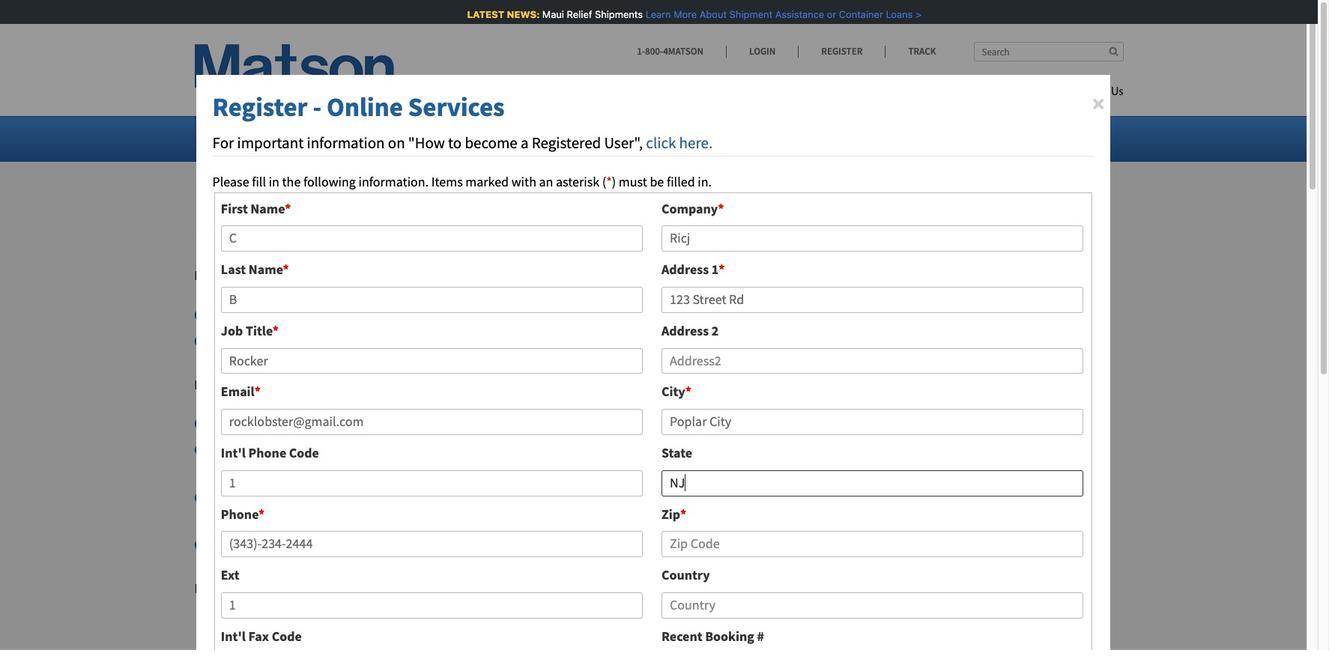 Task type: vqa. For each thing, say whether or not it's contained in the screenshot.
rightmost the call
yes



Task type: describe. For each thing, give the bounding box(es) containing it.
* up 2
[[719, 261, 725, 278]]

0 horizontal spatial track link
[[221, 462, 258, 479]]

2 vertical spatial for
[[341, 580, 357, 597]]

trucker link
[[221, 536, 263, 553]]

blue matson logo with ocean, shipping, truck, rail and logistics written beneath it. image
[[194, 44, 404, 106]]

Phone text field
[[221, 532, 643, 558]]

1
[[712, 261, 719, 278]]

access
[[569, 332, 606, 349]]

book/quote
[[581, 488, 660, 506]]

assistance
[[773, 8, 822, 20]]

0 vertical spatial click
[[646, 133, 676, 153]]

fill
[[252, 173, 266, 190]]

recent
[[662, 628, 702, 645]]

– inside the 'individual/one-time shipping other containerized commodities: book/quote – please call 1-800-962- 8766: or'
[[663, 488, 669, 506]]

hawaii
[[312, 130, 350, 147]]

* down 'address 2'
[[685, 383, 692, 400]]

int'l fax code
[[221, 628, 302, 645]]

Address 2 text field
[[662, 348, 1084, 374]]

estimate link
[[693, 441, 748, 458]]

name for last name
[[249, 261, 283, 278]]

website
[[414, 332, 458, 349]]

registration for matson navigation company
[[194, 170, 691, 258]]

* left must
[[606, 173, 612, 190]]

company for doing
[[221, 306, 275, 323]]

you
[[205, 580, 226, 597]]

book
[[493, 441, 527, 458]]

×
[[1092, 88, 1105, 119]]

more
[[672, 8, 695, 20]]

time for or
[[309, 488, 334, 506]]

code for int'l fax code
[[272, 628, 302, 645]]

on for "how
[[388, 133, 405, 153]]

-
[[313, 91, 321, 124]]

Ext text field
[[221, 593, 643, 619]]

all
[[217, 376, 232, 393]]

ext
[[221, 567, 239, 584]]

asia
[[632, 130, 656, 147]]

962-
[[769, 488, 793, 506]]

int'l for int'l phone code
[[221, 444, 246, 462]]

company doing ongoing business with matson
[[221, 306, 482, 323]]

guam
[[396, 130, 430, 147]]

track
[[908, 45, 936, 58]]

search image
[[1109, 46, 1118, 56]]

please
[[212, 173, 249, 190]]

matson down business
[[370, 332, 411, 349]]

1 horizontal spatial or
[[825, 8, 834, 20]]

goods:
[[453, 441, 490, 458]]

if you intended to register for an account with matson logistics, please click here
[[194, 580, 644, 597]]

first
[[221, 200, 248, 217]]

#
[[757, 628, 764, 645]]

email
[[221, 383, 255, 400]]

loans
[[884, 8, 911, 20]]

for inside registration for matson navigation company
[[374, 170, 414, 215]]

Job Title text field
[[221, 348, 643, 374]]

information
[[307, 133, 385, 153]]

>
[[914, 8, 920, 20]]

shipping for household
[[337, 441, 386, 458]]

Last Name text field
[[221, 287, 643, 313]]

south pacific
[[701, 130, 775, 147]]

click here link
[[590, 580, 644, 597]]

int'l phone code
[[221, 444, 319, 462]]

registered
[[294, 332, 350, 349]]

country
[[662, 567, 710, 584]]

Email text field
[[221, 409, 643, 435]]

trucker
[[221, 536, 263, 553]]

registration for registration for matson navigation company
[[194, 170, 367, 215]]

learn
[[644, 8, 669, 20]]

user
[[221, 332, 246, 349]]

name for first name
[[251, 200, 285, 217]]

with for marked
[[512, 173, 536, 190]]

alaska link
[[550, 130, 596, 147]]

container
[[837, 8, 881, 20]]

micronesia
[[443, 130, 504, 147]]

* down the the
[[285, 200, 291, 217]]

information.
[[359, 173, 429, 190]]

State text field
[[662, 470, 1084, 496]]

1 individual/one- from the top
[[221, 415, 309, 432]]

user",
[[604, 133, 643, 153]]

Int'l Phone Code text field
[[221, 470, 643, 496]]

* up trucker
[[259, 505, 265, 523]]

* right all
[[255, 383, 261, 400]]

here
[[618, 580, 644, 597]]

Address text field
[[662, 287, 1084, 313]]

user already registered on matson website needing additional access
[[221, 332, 606, 349]]

doing
[[277, 306, 310, 323]]

* up 1
[[718, 200, 724, 217]]

a
[[521, 133, 529, 153]]

1 vertical spatial with
[[413, 306, 438, 323]]

1- inside the individual/one-time shipping household goods: book – please call 1-888-562-8766: estimate track
[[600, 441, 611, 458]]

commodities:
[[501, 488, 578, 506]]

8766: inside the 'individual/one-time shipping other containerized commodities: book/quote – please call 1-800-962- 8766: or'
[[221, 510, 251, 527]]

job
[[221, 322, 243, 339]]

City text field
[[662, 409, 1084, 435]]

Search search field
[[974, 42, 1124, 61]]

matson left logistics, on the left bottom
[[452, 580, 493, 597]]

0 vertical spatial an
[[539, 173, 553, 190]]

First Name text field
[[221, 226, 643, 252]]

register link
[[798, 45, 885, 58]]

alaska
[[550, 130, 587, 147]]

about
[[698, 8, 725, 20]]

shipping for automobile:
[[337, 415, 386, 432]]

news:
[[505, 8, 538, 20]]

containerized
[[422, 488, 498, 506]]

1 time from the top
[[309, 415, 334, 432]]

"how
[[408, 133, 445, 153]]

for all other inquires:
[[194, 376, 322, 393]]

booking
[[705, 628, 754, 645]]

contact
[[1069, 86, 1109, 98]]

matson inside registration for matson navigation company
[[421, 170, 528, 215]]

navigation
[[535, 170, 691, 215]]

needing
[[460, 332, 506, 349]]

shipment
[[728, 8, 771, 20]]

estimate
[[693, 441, 748, 458]]

company for *
[[662, 200, 718, 217]]

4matson
[[663, 45, 704, 58]]



Task type: locate. For each thing, give the bounding box(es) containing it.
1 horizontal spatial 8766:
[[660, 441, 690, 458]]

company down filled
[[662, 200, 718, 217]]

registration for registration is applicable for following:
[[194, 267, 267, 284]]

for right register
[[341, 580, 357, 597]]

1 vertical spatial int'l
[[221, 628, 246, 645]]

0 vertical spatial for
[[212, 133, 234, 153]]

800- down learn
[[645, 45, 663, 58]]

0 vertical spatial on
[[388, 133, 405, 153]]

individual/one- down int'l phone code
[[221, 488, 309, 506]]

south
[[701, 130, 735, 147]]

1-800-4matson
[[637, 45, 704, 58]]

3 individual/one- from the top
[[221, 488, 309, 506]]

matson up needing at the bottom left of the page
[[441, 306, 482, 323]]

click left here.
[[646, 133, 676, 153]]

1 horizontal spatial an
[[539, 173, 553, 190]]

– right book/quote
[[663, 488, 669, 506]]

on left ""how"
[[388, 133, 405, 153]]

become
[[465, 133, 518, 153]]

for
[[212, 133, 234, 153], [194, 376, 214, 393]]

click here. link
[[646, 133, 713, 153]]

is
[[270, 267, 280, 284]]

register
[[296, 580, 338, 597]]

must
[[619, 173, 647, 190]]

logistics,
[[496, 580, 548, 597]]

or inside the 'individual/one-time shipping other containerized commodities: book/quote – please call 1-800-962- 8766: or'
[[254, 510, 266, 527]]

0 horizontal spatial to
[[282, 580, 293, 597]]

8766: left estimate
[[660, 441, 690, 458]]

register
[[821, 45, 863, 58], [212, 91, 308, 124]]

address for address 2
[[662, 322, 709, 339]]

individual/one- for or
[[221, 488, 309, 506]]

for for for all other inquires:
[[194, 376, 214, 393]]

state
[[662, 444, 692, 462]]

3 shipping from the top
[[337, 488, 386, 506]]

1 vertical spatial for
[[194, 376, 214, 393]]

1 horizontal spatial 1-
[[637, 45, 645, 58]]

company *
[[662, 200, 724, 217]]

int'l down the email
[[221, 444, 246, 462]]

1 vertical spatial on
[[353, 332, 367, 349]]

1- down learn
[[637, 45, 645, 58]]

fax
[[248, 628, 269, 645]]

for for for important information on "how to become a registered user", click here.
[[212, 133, 234, 153]]

8766: up trucker
[[221, 510, 251, 527]]

2 shipping from the top
[[337, 441, 386, 458]]

additional
[[509, 332, 567, 349]]

1 vertical spatial phone
[[221, 505, 259, 523]]

applicable
[[282, 267, 344, 284]]

0 vertical spatial with
[[512, 173, 536, 190]]

individual/one-time shipping other containerized commodities: book/quote – please call 1-800-962- 8766: or
[[221, 488, 793, 527]]

0 vertical spatial phone
[[248, 444, 286, 462]]

2 vertical spatial with
[[424, 580, 449, 597]]

with right the marked
[[512, 173, 536, 190]]

name right last
[[249, 261, 283, 278]]

email *
[[221, 383, 261, 400]]

intended
[[228, 580, 279, 597]]

other right all
[[234, 376, 267, 393]]

0 vertical spatial individual/one-
[[221, 415, 309, 432]]

1 vertical spatial track link
[[268, 510, 306, 527]]

1 vertical spatial code
[[272, 628, 302, 645]]

800- down estimate link
[[744, 488, 769, 506]]

phone up trucker
[[221, 505, 259, 523]]

shipping inside the individual/one-time shipping household goods: book – please call 1-888-562-8766: estimate track
[[337, 441, 386, 458]]

time down individual/one-time shipping automobile:
[[309, 441, 334, 458]]

us
[[1111, 86, 1124, 98]]

important
[[237, 133, 304, 153]]

0 vertical spatial address
[[662, 261, 709, 278]]

track inside the individual/one-time shipping household goods: book – please call 1-888-562-8766: estimate track
[[221, 462, 258, 479]]

time inside the 'individual/one-time shipping other containerized commodities: book/quote – please call 1-800-962- 8766: or'
[[309, 488, 334, 506]]

Company text field
[[662, 226, 1084, 252]]

user already registered on matson website needing additional access link
[[221, 332, 606, 349]]

please fill in the following information.  items marked with an asterisk ( * ) must be filled in.
[[212, 173, 712, 190]]

0 vertical spatial track
[[221, 462, 258, 479]]

1 horizontal spatial –
[[663, 488, 669, 506]]

other down the 'household'
[[389, 488, 419, 506]]

0 horizontal spatial an
[[360, 580, 374, 597]]

1 vertical spatial to
[[282, 580, 293, 597]]

call left the 888-
[[578, 441, 597, 458]]

0 horizontal spatial 1-
[[600, 441, 611, 458]]

register down container
[[821, 45, 863, 58]]

on
[[388, 133, 405, 153], [353, 332, 367, 349]]

on down company doing ongoing business with matson link
[[353, 332, 367, 349]]

Zip Code text field
[[662, 532, 1084, 558]]

other inside the 'individual/one-time shipping other containerized commodities: book/quote – please call 1-800-962- 8766: or'
[[389, 488, 419, 506]]

shipping
[[337, 415, 386, 432], [337, 441, 386, 458], [337, 488, 386, 506]]

× button
[[1092, 88, 1105, 119]]

top menu navigation
[[581, 79, 1124, 109]]

for left all
[[194, 376, 214, 393]]

with right account
[[424, 580, 449, 597]]

shipping for other
[[337, 488, 386, 506]]

1 vertical spatial address
[[662, 322, 709, 339]]

overview
[[213, 130, 266, 147]]

1 vertical spatial 800-
[[744, 488, 769, 506]]

for important information on "how to become a registered user", click here.
[[212, 133, 713, 153]]

0 horizontal spatial 800-
[[645, 45, 663, 58]]

1- inside the 'individual/one-time shipping other containerized commodities: book/quote – please call 1-800-962- 8766: or'
[[733, 488, 744, 506]]

1 horizontal spatial track
[[268, 510, 306, 527]]

1 vertical spatial register
[[212, 91, 308, 124]]

time down inquires:
[[309, 415, 334, 432]]

register for register - online services
[[212, 91, 308, 124]]

2 registration from the top
[[194, 267, 267, 284]]

shipping inside the 'individual/one-time shipping other containerized commodities: book/quote – please call 1-800-962- 8766: or'
[[337, 488, 386, 506]]

1 vertical spatial name
[[249, 261, 283, 278]]

0 horizontal spatial other
[[234, 376, 267, 393]]

0 horizontal spatial or
[[254, 510, 266, 527]]

1 vertical spatial click
[[590, 580, 616, 597]]

1 horizontal spatial click
[[646, 133, 676, 153]]

0 vertical spatial code
[[289, 444, 319, 462]]

click left here
[[590, 580, 616, 597]]

or left container
[[825, 8, 834, 20]]

call
[[578, 441, 597, 458], [711, 488, 731, 506]]

asia link
[[632, 130, 665, 147]]

be
[[650, 173, 664, 190]]

3 time from the top
[[309, 488, 334, 506]]

1 vertical spatial track
[[268, 510, 306, 527]]

track right "phone *"
[[268, 510, 306, 527]]

items
[[431, 173, 463, 190]]

1- left 962-
[[733, 488, 744, 506]]

an left asterisk
[[539, 173, 553, 190]]

1 vertical spatial shipping
[[337, 441, 386, 458]]

track link down int'l phone code
[[221, 462, 258, 479]]

0 horizontal spatial click
[[590, 580, 616, 597]]

company up user
[[221, 306, 275, 323]]

1 int'l from the top
[[221, 444, 246, 462]]

address for address 1 *
[[662, 261, 709, 278]]

0 vertical spatial shipping
[[337, 415, 386, 432]]

0 vertical spatial –
[[529, 441, 536, 458]]

code for int'l phone code
[[289, 444, 319, 462]]

1 horizontal spatial 800-
[[744, 488, 769, 506]]

overview link
[[213, 130, 275, 147]]

code
[[289, 444, 319, 462], [272, 628, 302, 645]]

1 vertical spatial call
[[711, 488, 731, 506]]

2 time from the top
[[309, 441, 334, 458]]

marked
[[466, 173, 509, 190]]

track
[[221, 462, 258, 479], [268, 510, 306, 527]]

0 vertical spatial registration
[[194, 170, 367, 215]]

name
[[251, 200, 285, 217], [249, 261, 283, 278]]

address left 2
[[662, 322, 709, 339]]

1 shipping from the top
[[337, 415, 386, 432]]

0 vertical spatial call
[[578, 441, 597, 458]]

services
[[408, 91, 505, 124]]

1 vertical spatial an
[[360, 580, 374, 597]]

please inside the individual/one-time shipping household goods: book – please call 1-888-562-8766: estimate track
[[539, 441, 575, 458]]

login
[[749, 45, 776, 58]]

1 vertical spatial 1-
[[600, 441, 611, 458]]

1 horizontal spatial to
[[448, 133, 462, 153]]

zip
[[662, 505, 680, 523]]

1 vertical spatial 8766:
[[221, 510, 251, 527]]

address 2
[[662, 322, 719, 339]]

2 vertical spatial shipping
[[337, 488, 386, 506]]

2 address from the top
[[662, 322, 709, 339]]

0 horizontal spatial –
[[529, 441, 536, 458]]

call down estimate
[[711, 488, 731, 506]]

time down int'l phone code
[[309, 488, 334, 506]]

2 vertical spatial individual/one-
[[221, 488, 309, 506]]

south pacific link
[[701, 130, 784, 147]]

with up website
[[413, 306, 438, 323]]

registration inside registration for matson navigation company
[[194, 170, 367, 215]]

please inside the 'individual/one-time shipping other containerized commodities: book/quote – please call 1-800-962- 8766: or'
[[672, 488, 708, 506]]

on for matson
[[353, 332, 367, 349]]

please right book
[[539, 441, 575, 458]]

1 vertical spatial –
[[663, 488, 669, 506]]

phone up "phone *"
[[248, 444, 286, 462]]

1 horizontal spatial on
[[388, 133, 405, 153]]

register - online services
[[212, 91, 505, 124]]

2
[[712, 322, 719, 339]]

int'l left fax
[[221, 628, 246, 645]]

here.
[[679, 133, 713, 153]]

800-
[[645, 45, 663, 58], [744, 488, 769, 506]]

1-
[[637, 45, 645, 58], [600, 441, 611, 458], [733, 488, 744, 506]]

0 vertical spatial 1-
[[637, 45, 645, 58]]

1 vertical spatial other
[[389, 488, 419, 506]]

8766:
[[660, 441, 690, 458], [221, 510, 251, 527]]

1 address from the top
[[662, 261, 709, 278]]

or up trucker link
[[254, 510, 266, 527]]

* right is
[[283, 261, 289, 278]]

1 vertical spatial registration
[[194, 267, 267, 284]]

please right logistics, on the left bottom
[[551, 580, 587, 597]]

0 horizontal spatial on
[[353, 332, 367, 349]]

* up country
[[680, 505, 686, 523]]

1 registration from the top
[[194, 170, 367, 215]]

individual/one- for track
[[221, 441, 309, 458]]

int'l for int'l fax code
[[221, 628, 246, 645]]

1 horizontal spatial track link
[[268, 510, 306, 527]]

call inside the individual/one-time shipping household goods: book – please call 1-888-562-8766: estimate track
[[578, 441, 597, 458]]

800- inside the 'individual/one-time shipping other containerized commodities: book/quote – please call 1-800-962- 8766: or'
[[744, 488, 769, 506]]

2 individual/one- from the top
[[221, 441, 309, 458]]

&
[[432, 130, 441, 147]]

0 vertical spatial int'l
[[221, 444, 246, 462]]

call inside the 'individual/one-time shipping other containerized commodities: book/quote – please call 1-800-962- 8766: or'
[[711, 488, 731, 506]]

0 vertical spatial or
[[825, 8, 834, 20]]

0 vertical spatial time
[[309, 415, 334, 432]]

time inside the individual/one-time shipping household goods: book – please call 1-888-562-8766: estimate track
[[309, 441, 334, 458]]

individual/one-time shipping household goods: book – please call 1-888-562-8766: estimate track
[[221, 441, 748, 479]]

inquires:
[[269, 376, 322, 393]]

if
[[194, 580, 202, 597]]

code down individual/one-time shipping automobile:
[[289, 444, 319, 462]]

0 vertical spatial register
[[821, 45, 863, 58]]

filled
[[667, 173, 695, 190]]

to right &
[[448, 133, 462, 153]]

2 vertical spatial please
[[551, 580, 587, 597]]

Country text field
[[662, 593, 1084, 619]]

None search field
[[974, 42, 1124, 61]]

register for register
[[821, 45, 863, 58]]

1 horizontal spatial call
[[711, 488, 731, 506]]

asterisk
[[556, 173, 600, 190]]

1 vertical spatial for
[[347, 267, 364, 284]]

0 vertical spatial for
[[374, 170, 414, 215]]

click
[[646, 133, 676, 153], [590, 580, 616, 597]]

0 vertical spatial to
[[448, 133, 462, 153]]

registration
[[194, 170, 367, 215], [194, 267, 267, 284]]

hawaii link
[[312, 130, 359, 147]]

1 vertical spatial individual/one-
[[221, 441, 309, 458]]

code right fax
[[272, 628, 302, 645]]

please down state
[[672, 488, 708, 506]]

for left items
[[374, 170, 414, 215]]

learn more about shipment assistance or container loans > link
[[644, 8, 920, 20]]

2 vertical spatial 1-
[[733, 488, 744, 506]]

phone
[[248, 444, 286, 462], [221, 505, 259, 523]]

* right user
[[273, 322, 279, 339]]

shipments
[[593, 8, 641, 20]]

– right book
[[529, 441, 536, 458]]

track down int'l phone code
[[221, 462, 258, 479]]

with for account
[[424, 580, 449, 597]]

individual/one- inside the 'individual/one-time shipping other containerized commodities: book/quote – please call 1-800-962- 8766: or'
[[221, 488, 309, 506]]

already
[[249, 332, 291, 349]]

2 int'l from the top
[[221, 628, 246, 645]]

(
[[602, 173, 606, 190]]

for up please
[[212, 133, 234, 153]]

time for track
[[309, 441, 334, 458]]

2 horizontal spatial 1-
[[733, 488, 744, 506]]

2 vertical spatial time
[[309, 488, 334, 506]]

address 1 *
[[662, 261, 725, 278]]

matson down for important information on "how to become a registered user", click here.
[[421, 170, 528, 215]]

1 horizontal spatial register
[[821, 45, 863, 58]]

city
[[662, 383, 685, 400]]

to left register
[[282, 580, 293, 597]]

address left 1
[[662, 261, 709, 278]]

address
[[662, 261, 709, 278], [662, 322, 709, 339]]

name down in
[[251, 200, 285, 217]]

following:
[[367, 267, 427, 284]]

individual/one- up int'l phone code
[[221, 415, 309, 432]]

1 vertical spatial or
[[254, 510, 266, 527]]

please
[[539, 441, 575, 458], [672, 488, 708, 506], [551, 580, 587, 597]]

individual/one- down email *
[[221, 441, 309, 458]]

company doing ongoing business with matson link
[[221, 306, 482, 323]]

following
[[303, 173, 356, 190]]

pacific
[[738, 130, 775, 147]]

– inside the individual/one-time shipping household goods: book – please call 1-888-562-8766: estimate track
[[529, 441, 536, 458]]

1 horizontal spatial other
[[389, 488, 419, 506]]

0 vertical spatial 8766:
[[660, 441, 690, 458]]

for up company doing ongoing business with matson link
[[347, 267, 364, 284]]

individual/one- inside the individual/one-time shipping household goods: book – please call 1-888-562-8766: estimate track
[[221, 441, 309, 458]]

company inside registration for matson navigation company
[[194, 213, 335, 258]]

account
[[376, 580, 422, 597]]

0 horizontal spatial 8766:
[[221, 510, 251, 527]]

0 vertical spatial track link
[[221, 462, 258, 479]]

0 vertical spatial name
[[251, 200, 285, 217]]

)
[[612, 173, 616, 190]]

job title *
[[221, 322, 279, 339]]

0 vertical spatial 800-
[[645, 45, 663, 58]]

8766: inside the individual/one-time shipping household goods: book – please call 1-888-562-8766: estimate track
[[660, 441, 690, 458]]

0 horizontal spatial track
[[221, 462, 258, 479]]

0 vertical spatial other
[[234, 376, 267, 393]]

guam & micronesia link
[[396, 130, 513, 147]]

register up overview link
[[212, 91, 308, 124]]

0 horizontal spatial register
[[212, 91, 308, 124]]

an left account
[[360, 580, 374, 597]]

0 horizontal spatial call
[[578, 441, 597, 458]]

1 vertical spatial please
[[672, 488, 708, 506]]

1- left 562-
[[600, 441, 611, 458]]

company up the "last name *"
[[194, 213, 335, 258]]

track link right "phone *"
[[268, 510, 306, 527]]

maui
[[540, 8, 562, 20]]

0 vertical spatial please
[[539, 441, 575, 458]]

1 vertical spatial time
[[309, 441, 334, 458]]



